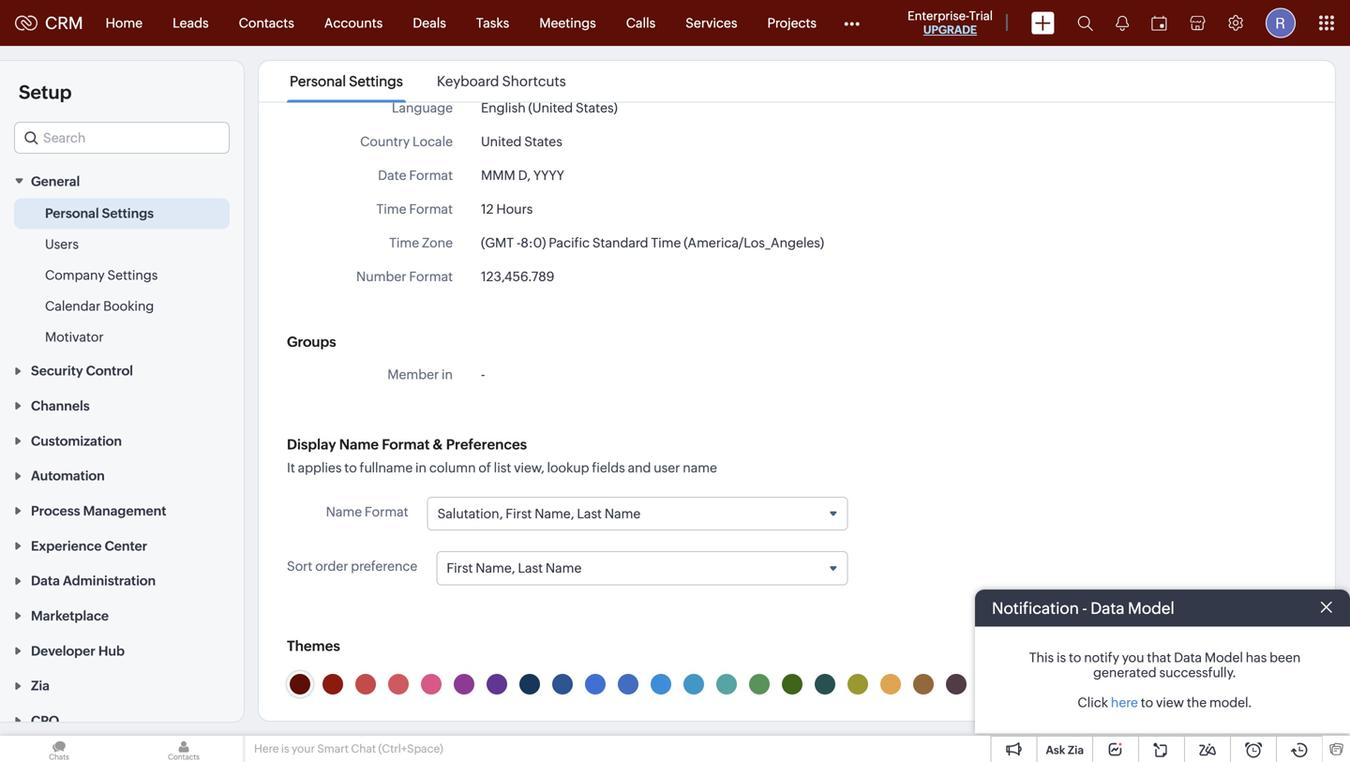 Task type: vqa. For each thing, say whether or not it's contained in the screenshot.
"Related"
no



Task type: describe. For each thing, give the bounding box(es) containing it.
meetings link
[[525, 0, 611, 45]]

management
[[83, 504, 166, 519]]

the
[[1187, 695, 1207, 710]]

123,456.789
[[481, 269, 555, 284]]

Search text field
[[15, 123, 229, 153]]

hub
[[98, 644, 125, 659]]

personal settings inside general region
[[45, 206, 154, 221]]

deals
[[413, 15, 446, 30]]

themes
[[287, 638, 340, 655]]

time for time zone
[[389, 235, 419, 250]]

accounts link
[[309, 0, 398, 45]]

crm
[[45, 13, 83, 33]]

data inside dropdown button
[[31, 574, 60, 589]]

calendar
[[45, 299, 101, 314]]

it
[[287, 460, 295, 476]]

zia button
[[0, 668, 244, 703]]

profile image
[[1266, 8, 1296, 38]]

general region
[[0, 198, 244, 353]]

here link
[[1111, 695, 1138, 710]]

0 vertical spatial first
[[506, 506, 532, 521]]

notify
[[1084, 650, 1120, 665]]

model.
[[1210, 695, 1253, 710]]

to inside display name format & preferences it applies to fullname in column of list view, lookup fields and user name
[[344, 460, 357, 476]]

enterprise-trial upgrade
[[908, 9, 993, 36]]

keyboard
[[437, 73, 499, 90]]

contacts link
[[224, 0, 309, 45]]

marketplace button
[[0, 598, 244, 633]]

create menu element
[[1020, 0, 1066, 45]]

cpq
[[31, 714, 59, 729]]

click here to view the model.
[[1078, 695, 1253, 710]]

create menu image
[[1032, 12, 1055, 34]]

to for this is to notify you that data model has been generated successfully.
[[1069, 650, 1082, 665]]

zone
[[422, 235, 453, 250]]

personal inside list
[[290, 73, 346, 90]]

successfully.
[[1160, 665, 1237, 680]]

calendar image
[[1152, 15, 1168, 30]]

list
[[494, 460, 511, 476]]

home link
[[91, 0, 158, 45]]

company settings link
[[45, 266, 158, 284]]

security
[[31, 364, 83, 379]]

display name format & preferences it applies to fullname in column of list view, lookup fields and user name
[[287, 437, 717, 476]]

format inside display name format & preferences it applies to fullname in column of list view, lookup fields and user name
[[382, 437, 430, 453]]

process management
[[31, 504, 166, 519]]

format for date format
[[409, 168, 453, 183]]

format for time format
[[409, 202, 453, 217]]

crm link
[[15, 13, 83, 33]]

been
[[1270, 650, 1301, 665]]

number
[[356, 269, 407, 284]]

d,
[[518, 168, 531, 183]]

locale
[[413, 134, 453, 149]]

chat
[[351, 743, 376, 755]]

tasks link
[[461, 0, 525, 45]]

12
[[481, 202, 494, 217]]

(gmt -8:0) pacific standard time (america/los_angeles)
[[481, 235, 824, 250]]

experience center button
[[0, 528, 244, 563]]

language
[[392, 100, 453, 115]]

notification
[[992, 599, 1079, 618]]

1 horizontal spatial last
[[577, 506, 602, 521]]

administration
[[63, 574, 156, 589]]

personal settings link for keyboard shortcuts 'link'
[[287, 73, 406, 90]]

2 vertical spatial settings
[[107, 268, 158, 283]]

(america/los_angeles)
[[684, 235, 824, 250]]

upgrade
[[924, 23, 977, 36]]

cpq button
[[0, 703, 244, 738]]

here is your smart chat (ctrl+space)
[[254, 743, 443, 755]]

0 vertical spatial settings
[[349, 73, 403, 90]]

tasks
[[476, 15, 510, 30]]

control
[[86, 364, 133, 379]]

click
[[1078, 695, 1109, 710]]

in inside display name format & preferences it applies to fullname in column of list view, lookup fields and user name
[[416, 460, 427, 476]]

preference
[[351, 559, 418, 574]]

marketplace
[[31, 609, 109, 624]]

name down salutation, first name, last name
[[546, 561, 582, 576]]

personal settings link for users link
[[45, 204, 154, 223]]

here
[[254, 743, 279, 755]]

automation
[[31, 469, 105, 484]]

1 vertical spatial zia
[[1068, 744, 1084, 757]]

(united
[[528, 100, 573, 115]]

process management button
[[0, 493, 244, 528]]

deals link
[[398, 0, 461, 45]]

keyboard shortcuts link
[[434, 73, 569, 90]]

chats image
[[0, 736, 118, 762]]

states
[[524, 134, 563, 149]]

meetings
[[540, 15, 596, 30]]

time zone
[[389, 235, 453, 250]]

standard
[[593, 235, 649, 250]]

booking
[[103, 299, 154, 314]]

column
[[429, 460, 476, 476]]

(ctrl+space)
[[378, 743, 443, 755]]

channels
[[31, 399, 90, 414]]

trial
[[969, 9, 993, 23]]

this
[[1029, 650, 1054, 665]]

0 vertical spatial model
[[1128, 599, 1175, 618]]

profile element
[[1255, 0, 1307, 45]]

name
[[683, 460, 717, 476]]

contacts image
[[125, 736, 243, 762]]

format for name format
[[365, 505, 409, 520]]

view,
[[514, 460, 545, 476]]

united states
[[481, 134, 563, 149]]

time right the standard
[[651, 235, 681, 250]]

developer hub button
[[0, 633, 244, 668]]

- for notification
[[1083, 599, 1088, 618]]

name inside display name format & preferences it applies to fullname in column of list view, lookup fields and user name
[[339, 437, 379, 453]]

fullname
[[360, 460, 413, 476]]

english
[[481, 100, 526, 115]]

sort
[[287, 559, 313, 574]]

company
[[45, 268, 105, 283]]

1 vertical spatial last
[[518, 561, 543, 576]]

name, inside 'salutation, first name, last name' field
[[535, 506, 574, 521]]

name format
[[326, 505, 409, 520]]

center
[[105, 539, 147, 554]]

name down fields
[[605, 506, 641, 521]]



Task type: locate. For each thing, give the bounding box(es) containing it.
list
[[273, 61, 583, 102]]

0 horizontal spatial personal
[[45, 206, 99, 221]]

date
[[378, 168, 407, 183]]

personal settings inside list
[[290, 73, 403, 90]]

0 vertical spatial personal settings
[[290, 73, 403, 90]]

0 horizontal spatial -
[[481, 367, 485, 382]]

list containing personal settings
[[273, 61, 583, 102]]

1 vertical spatial first
[[447, 561, 473, 576]]

format
[[409, 168, 453, 183], [409, 202, 453, 217], [409, 269, 453, 284], [382, 437, 430, 453], [365, 505, 409, 520]]

1 horizontal spatial in
[[442, 367, 453, 382]]

2 horizontal spatial data
[[1174, 650, 1202, 665]]

0 vertical spatial is
[[1057, 650, 1066, 665]]

0 vertical spatial zia
[[31, 679, 50, 694]]

zia
[[31, 679, 50, 694], [1068, 744, 1084, 757]]

settings up language
[[349, 73, 403, 90]]

mmm d, yyyy
[[481, 168, 564, 183]]

0 horizontal spatial personal settings
[[45, 206, 154, 221]]

to right applies
[[344, 460, 357, 476]]

process
[[31, 504, 80, 519]]

0 horizontal spatial in
[[416, 460, 427, 476]]

display
[[287, 437, 336, 453]]

1 horizontal spatial name,
[[535, 506, 574, 521]]

ask zia
[[1046, 744, 1084, 757]]

time left zone
[[389, 235, 419, 250]]

logo image
[[15, 15, 38, 30]]

1 horizontal spatial personal
[[290, 73, 346, 90]]

united
[[481, 134, 522, 149]]

automation button
[[0, 458, 244, 493]]

pacific
[[549, 235, 590, 250]]

ask
[[1046, 744, 1066, 757]]

data up notify
[[1091, 599, 1125, 618]]

- for (gmt
[[517, 235, 521, 250]]

model left the has
[[1205, 650, 1244, 665]]

name down applies
[[326, 505, 362, 520]]

member in
[[388, 367, 453, 382]]

data inside this is to notify you that data model has been generated successfully.
[[1174, 650, 1202, 665]]

motivator link
[[45, 328, 104, 346]]

Other Modules field
[[832, 8, 872, 38]]

1 vertical spatial is
[[281, 743, 289, 755]]

0 vertical spatial name,
[[535, 506, 574, 521]]

last down salutation, first name, last name
[[518, 561, 543, 576]]

customization
[[31, 434, 122, 449]]

1 horizontal spatial zia
[[1068, 744, 1084, 757]]

1 vertical spatial model
[[1205, 650, 1244, 665]]

notification - data model
[[992, 599, 1175, 618]]

time for time format
[[377, 202, 407, 217]]

order
[[315, 559, 348, 574]]

0 vertical spatial data
[[31, 574, 60, 589]]

0 horizontal spatial model
[[1128, 599, 1175, 618]]

0 horizontal spatial personal settings link
[[45, 204, 154, 223]]

0 vertical spatial in
[[442, 367, 453, 382]]

is left your
[[281, 743, 289, 755]]

1 horizontal spatial personal settings
[[290, 73, 403, 90]]

to
[[344, 460, 357, 476], [1069, 650, 1082, 665], [1141, 695, 1154, 710]]

2 vertical spatial -
[[1083, 599, 1088, 618]]

2 vertical spatial to
[[1141, 695, 1154, 710]]

0 horizontal spatial last
[[518, 561, 543, 576]]

signals element
[[1105, 0, 1140, 46]]

0 horizontal spatial zia
[[31, 679, 50, 694]]

data down experience
[[31, 574, 60, 589]]

yyyy
[[533, 168, 564, 183]]

to for click here to view the model.
[[1141, 695, 1154, 710]]

0 vertical spatial personal
[[290, 73, 346, 90]]

enterprise-
[[908, 9, 969, 23]]

last down fields
[[577, 506, 602, 521]]

country locale
[[360, 134, 453, 149]]

accounts
[[324, 15, 383, 30]]

motivator
[[45, 330, 104, 345]]

1 vertical spatial personal settings
[[45, 206, 154, 221]]

applies
[[298, 460, 342, 476]]

0 horizontal spatial to
[[344, 460, 357, 476]]

security control button
[[0, 353, 244, 388]]

data right that
[[1174, 650, 1202, 665]]

- right notification
[[1083, 599, 1088, 618]]

2 vertical spatial data
[[1174, 650, 1202, 665]]

0 vertical spatial -
[[517, 235, 521, 250]]

time down date
[[377, 202, 407, 217]]

personal settings link inside general region
[[45, 204, 154, 223]]

leads
[[173, 15, 209, 30]]

name,
[[535, 506, 574, 521], [476, 561, 515, 576]]

customization button
[[0, 423, 244, 458]]

personal up users link
[[45, 206, 99, 221]]

to inside this is to notify you that data model has been generated successfully.
[[1069, 650, 1082, 665]]

general
[[31, 174, 80, 189]]

first down salutation,
[[447, 561, 473, 576]]

0 vertical spatial last
[[577, 506, 602, 521]]

time
[[377, 202, 407, 217], [389, 235, 419, 250], [651, 235, 681, 250]]

projects
[[768, 15, 817, 30]]

in left column
[[416, 460, 427, 476]]

1 vertical spatial to
[[1069, 650, 1082, 665]]

setup
[[19, 82, 72, 103]]

1 horizontal spatial model
[[1205, 650, 1244, 665]]

model inside this is to notify you that data model has been generated successfully.
[[1205, 650, 1244, 665]]

states)
[[576, 100, 618, 115]]

1 horizontal spatial is
[[1057, 650, 1066, 665]]

zia inside dropdown button
[[31, 679, 50, 694]]

personal inside 'link'
[[45, 206, 99, 221]]

your
[[292, 743, 315, 755]]

1 vertical spatial in
[[416, 460, 427, 476]]

salutation,
[[438, 506, 503, 521]]

is for this
[[1057, 650, 1066, 665]]

general button
[[0, 163, 244, 198]]

personal settings down accounts link
[[290, 73, 403, 90]]

services link
[[671, 0, 753, 45]]

-
[[517, 235, 521, 250], [481, 367, 485, 382], [1083, 599, 1088, 618]]

0 horizontal spatial name,
[[476, 561, 515, 576]]

is inside this is to notify you that data model has been generated successfully.
[[1057, 650, 1066, 665]]

member
[[388, 367, 439, 382]]

settings up "booking" at the top left of page
[[107, 268, 158, 283]]

is for here
[[281, 743, 289, 755]]

personal down accounts link
[[290, 73, 346, 90]]

english (united states)
[[481, 100, 618, 115]]

in right the member
[[442, 367, 453, 382]]

preferences
[[446, 437, 527, 453]]

1 horizontal spatial to
[[1069, 650, 1082, 665]]

0 vertical spatial to
[[344, 460, 357, 476]]

time format
[[377, 202, 453, 217]]

1 vertical spatial name,
[[476, 561, 515, 576]]

- right the member in
[[481, 367, 485, 382]]

hours
[[496, 202, 533, 217]]

personal settings down general dropdown button
[[45, 206, 154, 221]]

experience center
[[31, 539, 147, 554]]

Salutation, First Name, Last Name field
[[428, 498, 847, 530]]

zia up cpq
[[31, 679, 50, 694]]

number format
[[356, 269, 453, 284]]

name, inside first name, last name field
[[476, 561, 515, 576]]

2 horizontal spatial -
[[1083, 599, 1088, 618]]

mmm
[[481, 168, 516, 183]]

search element
[[1066, 0, 1105, 46]]

1 horizontal spatial personal settings link
[[287, 73, 406, 90]]

1 vertical spatial data
[[1091, 599, 1125, 618]]

name, down lookup
[[535, 506, 574, 521]]

format up zone
[[409, 202, 453, 217]]

- right (gmt
[[517, 235, 521, 250]]

this is to notify you that data model has been generated successfully.
[[1029, 650, 1301, 680]]

format up fullname
[[382, 437, 430, 453]]

personal settings
[[290, 73, 403, 90], [45, 206, 154, 221]]

data
[[31, 574, 60, 589], [1091, 599, 1125, 618], [1174, 650, 1202, 665]]

has
[[1246, 650, 1267, 665]]

None field
[[14, 122, 230, 154]]

search image
[[1078, 15, 1094, 31]]

0 horizontal spatial first
[[447, 561, 473, 576]]

groups
[[287, 334, 336, 350]]

to right here link
[[1141, 695, 1154, 710]]

0 horizontal spatial is
[[281, 743, 289, 755]]

0 vertical spatial personal settings link
[[287, 73, 406, 90]]

settings down general dropdown button
[[102, 206, 154, 221]]

sort order preference
[[287, 559, 418, 574]]

signals image
[[1116, 15, 1129, 31]]

1 horizontal spatial data
[[1091, 599, 1125, 618]]

to left notify
[[1069, 650, 1082, 665]]

12 hours
[[481, 202, 533, 217]]

is right this
[[1057, 650, 1066, 665]]

date format
[[378, 168, 453, 183]]

leads link
[[158, 0, 224, 45]]

security control
[[31, 364, 133, 379]]

salutation, first name, last name
[[438, 506, 641, 521]]

format down fullname
[[365, 505, 409, 520]]

is
[[1057, 650, 1066, 665], [281, 743, 289, 755]]

experience
[[31, 539, 102, 554]]

name up fullname
[[339, 437, 379, 453]]

first down view,
[[506, 506, 532, 521]]

1 vertical spatial -
[[481, 367, 485, 382]]

of
[[479, 460, 491, 476]]

you
[[1122, 650, 1145, 665]]

2 horizontal spatial to
[[1141, 695, 1154, 710]]

personal settings link down general dropdown button
[[45, 204, 154, 223]]

name
[[339, 437, 379, 453], [326, 505, 362, 520], [605, 506, 641, 521], [546, 561, 582, 576]]

First Name, Last Name field
[[437, 553, 847, 585]]

1 horizontal spatial -
[[517, 235, 521, 250]]

calendar booking
[[45, 299, 154, 314]]

here
[[1111, 695, 1138, 710]]

shortcuts
[[502, 73, 566, 90]]

format down the 'locale'
[[409, 168, 453, 183]]

model up that
[[1128, 599, 1175, 618]]

contacts
[[239, 15, 294, 30]]

1 horizontal spatial first
[[506, 506, 532, 521]]

view
[[1156, 695, 1185, 710]]

1 vertical spatial settings
[[102, 206, 154, 221]]

1 vertical spatial personal settings link
[[45, 204, 154, 223]]

lookup
[[547, 460, 589, 476]]

name, down salutation,
[[476, 561, 515, 576]]

format down zone
[[409, 269, 453, 284]]

users link
[[45, 235, 79, 254]]

channels button
[[0, 388, 244, 423]]

format for number format
[[409, 269, 453, 284]]

personal settings link down accounts link
[[287, 73, 406, 90]]

zia right ask
[[1068, 744, 1084, 757]]

generated
[[1094, 665, 1157, 680]]

first name, last name
[[447, 561, 582, 576]]

1 vertical spatial personal
[[45, 206, 99, 221]]

0 horizontal spatial data
[[31, 574, 60, 589]]

projects link
[[753, 0, 832, 45]]



